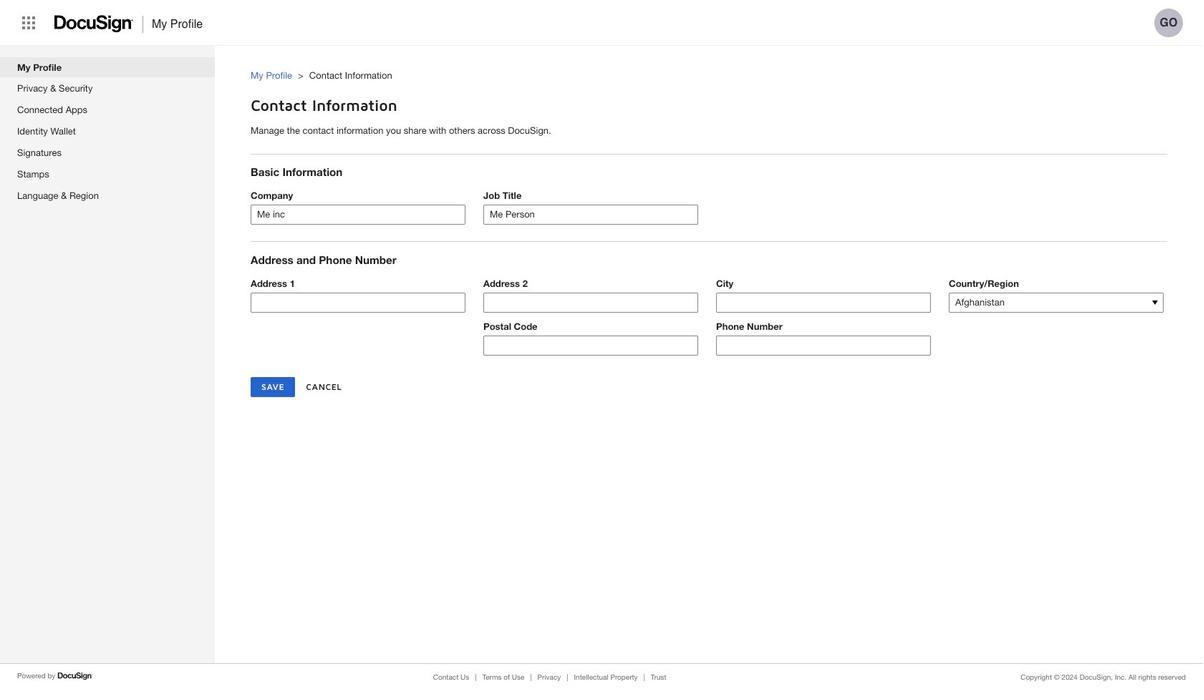 Task type: locate. For each thing, give the bounding box(es) containing it.
docusign image
[[54, 11, 134, 37], [58, 671, 93, 683]]

None text field
[[484, 206, 698, 225], [484, 294, 698, 312], [717, 294, 931, 312], [484, 206, 698, 225], [484, 294, 698, 312], [717, 294, 931, 312]]

breadcrumb region
[[251, 55, 1204, 86]]

None text field
[[251, 206, 465, 225], [251, 294, 465, 312], [484, 337, 698, 355], [717, 337, 931, 355], [251, 206, 465, 225], [251, 294, 465, 312], [484, 337, 698, 355], [717, 337, 931, 355]]



Task type: describe. For each thing, give the bounding box(es) containing it.
0 vertical spatial docusign image
[[54, 11, 134, 37]]

1 vertical spatial docusign image
[[58, 671, 93, 683]]



